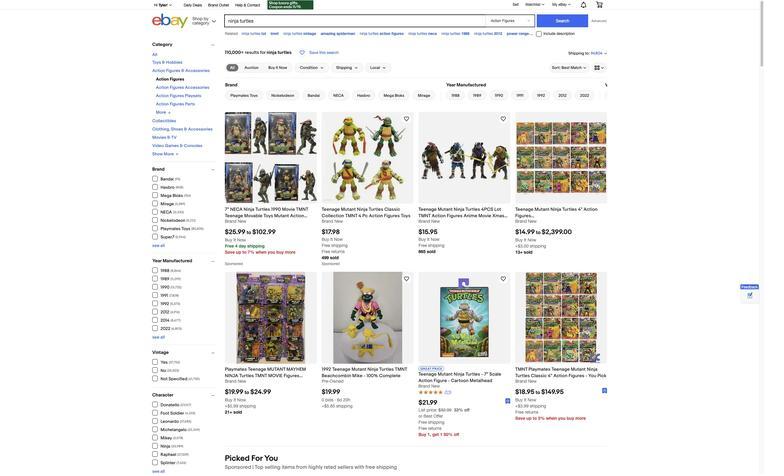 Task type: vqa. For each thing, say whether or not it's contained in the screenshot.


Task type: locate. For each thing, give the bounding box(es) containing it.
ninja for action
[[360, 32, 368, 36]]

1 horizontal spatial you
[[589, 373, 597, 379]]

shipping down 20h
[[336, 404, 353, 409]]

match
[[571, 65, 582, 70]]

0 horizontal spatial mega
[[161, 193, 172, 198]]

2012 up 2014
[[161, 309, 169, 315]]

it inside $17.98 buy it now free shipping free returns 499 sold
[[331, 237, 333, 242]]

0 vertical spatial see all button
[[152, 243, 165, 248]]

2 see all from the top
[[152, 335, 165, 340]]

off
[[464, 407, 470, 413], [454, 432, 460, 437]]

1989 for 1989 (11,299)
[[161, 276, 170, 282]]

(11,299)
[[171, 277, 181, 281]]

sold inside $19.99 to $24.99 buy it now +$5.99 shipping 21+ sold
[[234, 410, 242, 415]]

0 horizontal spatial movie
[[282, 207, 295, 212]]

tmnt playmates teenage mutant ninja turtles classic 4" action figures - you pick brand new
[[516, 367, 607, 384]]

0 horizontal spatial all link
[[152, 52, 157, 57]]

buy up +$5.99
[[225, 398, 232, 403]]

it down $15.95
[[427, 237, 430, 242]]

see all for year manufactured
[[152, 335, 165, 340]]

brand up playmates toys "link"
[[225, 82, 238, 88]]

(33,989)
[[171, 444, 183, 448]]

ninja up 100%
[[368, 367, 378, 373]]

$18.95 to $149.95
[[516, 389, 564, 397]]

ninja inside ninja turtles vintage
[[283, 32, 291, 36]]

1 vertical spatial accessories
[[185, 85, 210, 90]]

to right $14.99 on the right
[[536, 230, 541, 236]]

manufactured up 1989 link
[[457, 82, 486, 88]]

1992 inside '1992 teenage mutant ninja turtles tmnt beachcombin mike - 100% complete pre-owned'
[[322, 367, 331, 373]]

year manufactured button
[[152, 258, 217, 264]]

classic inside tmnt playmates teenage mutant ninja turtles classic 4" action figures - you pick brand new
[[531, 373, 547, 379]]

0 vertical spatial nickelodeon
[[272, 93, 294, 98]]

1 vertical spatial up
[[527, 416, 532, 421]]

2022 inside picked for you main content
[[581, 93, 590, 98]]

shipping up the 5%
[[530, 404, 547, 409]]

shipping down search in the left top of the page
[[336, 65, 352, 70]]

to for shipping
[[585, 51, 589, 56]]

2022 (6,803)
[[161, 326, 182, 331]]

save
[[310, 50, 318, 55], [225, 250, 235, 255], [516, 416, 526, 421]]

brand left 'outlet'
[[208, 3, 218, 7]]

playmates up '$18.95 to $149.95' in the bottom right of the page
[[529, 367, 551, 373]]

0 vertical spatial movie
[[282, 207, 295, 212]]

0 vertical spatial more
[[285, 250, 296, 255]]

it inside "$14.99 to $2,399.00 buy it now +$3.00 shipping 13+ sold"
[[524, 238, 527, 243]]

1 horizontal spatial manufactured
[[457, 82, 486, 88]]

shoes
[[171, 126, 183, 132]]

1 horizontal spatial $19.99
[[322, 389, 341, 397]]

it inside $19.99 to $24.99 buy it now +$5.99 shipping 21+ sold
[[234, 398, 236, 403]]

1 horizontal spatial year manufactured
[[446, 82, 486, 88]]

see
[[152, 243, 160, 248], [152, 335, 160, 340]]

playmates inside playmates teenage mutant mayhem ninja turtles tmnt movie figures choose your fav
[[225, 367, 247, 373]]

daily deals link
[[184, 2, 202, 9]]

returns down the $17.98
[[332, 249, 345, 254]]

advanced link
[[589, 15, 607, 27]]

1992 for (5,373)
[[161, 301, 169, 306]]

1 $19.99 from the left
[[225, 389, 244, 397]]

to for $14.99
[[536, 230, 541, 236]]

sort:
[[552, 65, 561, 70]]

+$3.99
[[516, 404, 529, 409]]

2 horizontal spatial neca
[[333, 93, 344, 98]]

save inside buy it now +$3.99 shipping free returns save up to 5% when you buy more
[[516, 416, 526, 421]]

brand new for $15.95
[[419, 219, 440, 224]]

0 horizontal spatial save
[[225, 250, 235, 255]]

1992 inside 1992 link
[[537, 93, 545, 98]]

1 horizontal spatial 1990
[[271, 207, 281, 212]]

returns up get at the bottom of page
[[428, 426, 442, 431]]

brand new
[[225, 219, 246, 224], [419, 219, 440, 224], [516, 219, 537, 224], [225, 379, 246, 384]]

1991 inside picked for you main content
[[517, 93, 524, 98]]

1990 inside 7" neca ninja turtles 1990 movie tmnt teenage movable toys mutant action figure
[[271, 207, 281, 212]]

returns down +$3.99
[[525, 410, 539, 415]]

all link down 110,000
[[227, 64, 239, 71]]

1 horizontal spatial 1989
[[473, 93, 482, 98]]

4pcs
[[482, 207, 494, 212]]

0 vertical spatial hasbro
[[357, 93, 370, 98]]

0 horizontal spatial 2022
[[161, 326, 170, 331]]

2022 link
[[575, 90, 595, 100]]

new inside great price teenage mutant ninja turtles - 7" scale action figure - cartoon metalhead brand new
[[432, 384, 440, 389]]

figure down price
[[434, 378, 447, 384]]

to inside '$18.95 to $149.95'
[[536, 390, 541, 396]]

bandai up hasbro (808)
[[161, 176, 174, 182]]

turtles left lot in the top of the page
[[250, 32, 261, 36]]

playmates inside "link"
[[231, 93, 249, 98]]

movable
[[244, 213, 263, 219]]

None submit
[[537, 14, 589, 27]]

ninja up the bebp/rocksteady,leo,raph,mike/don
[[551, 207, 562, 212]]

0 vertical spatial shipping
[[569, 51, 585, 56]]

figures inside teenage mutant ninja turtles classic collection tmnt 4 pc action figures toys brand new
[[384, 213, 400, 219]]

category
[[193, 20, 209, 25]]

0 horizontal spatial off
[[454, 432, 460, 437]]

brand up the $17.98
[[322, 219, 333, 224]]

action inside tmnt playmates teenage mutant ninja turtles classic 4" action figures - you pick brand new
[[554, 373, 568, 379]]

listing options selector. gallery view selected. image
[[595, 65, 605, 70]]

sold for $19.99
[[234, 410, 242, 415]]

tmnt inside teenage mutant ninja turtles 4pcs lot tmnt action figures anime movie xmas gift
[[419, 213, 431, 219]]

0 horizontal spatial $19.99
[[225, 389, 244, 397]]

free inside $25.99 to $102.99 buy it now free 4 day shipping save up to 7% when you buy more
[[225, 243, 234, 249]]

bloks up the watch teenage mutant ninja turtles classic collection tmnt 4 pc action figures toys image
[[395, 93, 405, 98]]

shipping inside $25.99 to $102.99 buy it now free 4 day shipping save up to 7% when you buy more
[[247, 243, 265, 249]]

& right help
[[244, 3, 246, 7]]

figures
[[166, 68, 180, 73], [170, 77, 184, 82], [170, 85, 184, 90], [170, 93, 184, 98], [170, 101, 184, 107], [384, 213, 400, 219], [447, 213, 463, 219], [516, 213, 531, 219], [284, 373, 300, 379], [569, 373, 585, 379]]

search
[[327, 50, 339, 55]]

0 horizontal spatial 1992
[[161, 301, 169, 306]]

2022 down 2014
[[161, 326, 170, 331]]

teenage mutant ninja turtles 4" action figures bebp/rocksteady,leo,raph,mike/don heading
[[516, 207, 598, 225]]

1 horizontal spatial 1992
[[322, 367, 331, 373]]

ninja inside the ninja turtles lot
[[242, 32, 249, 36]]

1 vertical spatial bloks
[[173, 193, 183, 198]]

figures down mayhem
[[284, 373, 300, 379]]

2014
[[161, 318, 170, 323]]

ninja up 'anime'
[[454, 207, 465, 212]]

to inside "$14.99 to $2,399.00 buy it now +$3.00 shipping 13+ sold"
[[536, 230, 541, 236]]

buy it now link
[[265, 64, 291, 71]]

turtles for neca
[[417, 32, 427, 36]]

1992 link
[[532, 90, 551, 100]]

2012 (6,916)
[[161, 309, 180, 315]]

metalhead
[[470, 378, 493, 384]]

top
[[255, 464, 264, 470]]

teenage up $149.95
[[552, 367, 570, 373]]

shipping up 7%
[[247, 243, 265, 249]]

0 horizontal spatial 1989
[[161, 276, 170, 282]]

tmnt inside teenage mutant ninja turtles classic collection tmnt 4 pc action figures toys brand new
[[345, 213, 358, 219]]

more inside $25.99 to $102.99 buy it now free 4 day shipping save up to 7% when you buy more
[[285, 250, 296, 255]]

figures
[[392, 31, 404, 36]]

see all button
[[152, 243, 165, 248], [152, 335, 165, 340]]

tyler
[[159, 3, 167, 7]]

ninja right 'neca' at the right top of the page
[[442, 32, 449, 36]]

2012 link
[[554, 90, 572, 100]]

2022 for 2022 (6,803)
[[161, 326, 170, 331]]

now up +$5.99
[[237, 398, 246, 403]]

1991 (7,828)
[[161, 293, 179, 298]]

1 horizontal spatial up
[[527, 416, 532, 421]]

sold inside $17.98 buy it now free shipping free returns 499 sold
[[330, 255, 339, 260]]

to inside $19.99 to $24.99 buy it now +$5.99 shipping 21+ sold
[[245, 390, 249, 396]]

brand new up $14.99 on the right
[[516, 219, 537, 224]]

nickelodeon inside picked for you main content
[[272, 93, 294, 98]]

1 vertical spatial buy
[[567, 416, 575, 421]]

0 vertical spatial year manufactured
[[446, 82, 486, 88]]

0 horizontal spatial 4"
[[548, 373, 553, 379]]

teenage mutant ninja turtles 4pcs lot tmnt action figures anime movie xmas gift link
[[419, 206, 511, 225]]

teenage mutant ninja turtles classic collection tmnt 4 pc action figures toys heading
[[322, 207, 411, 219]]

0 vertical spatial bandai
[[308, 93, 320, 98]]

shipping for shipping to : 94804
[[569, 51, 585, 56]]

turtles
[[256, 207, 270, 212], [369, 207, 384, 212], [466, 207, 480, 212], [563, 207, 577, 212], [379, 367, 394, 373], [466, 372, 480, 377], [239, 373, 254, 379], [516, 373, 530, 379]]

0 horizontal spatial bandai
[[161, 176, 174, 182]]

ninja inside tmnt playmates teenage mutant ninja turtles classic 4" action figures - you pick brand new
[[587, 367, 598, 373]]

(12,533)
[[173, 210, 184, 214]]

turtles inside ninja turtles 1988
[[450, 32, 461, 36]]

shipping for shipping
[[336, 65, 352, 70]]

0 horizontal spatial neca
[[161, 210, 172, 215]]

to left the 5%
[[533, 416, 537, 421]]

1 horizontal spatial save
[[310, 50, 318, 55]]

accessories up playsets
[[185, 85, 210, 90]]

(61,730)
[[189, 377, 200, 381]]

1 horizontal spatial 2022
[[581, 93, 590, 98]]

bloks down (808)
[[173, 193, 183, 198]]

you left pick
[[589, 373, 597, 379]]

see all button down super7
[[152, 243, 165, 248]]

buy left the 1,
[[419, 432, 427, 437]]

to inside buy it now +$3.99 shipping free returns save up to 5% when you buy more
[[533, 416, 537, 421]]

0 horizontal spatial 1988
[[161, 268, 170, 273]]

great price teenage mutant ninja turtles - 7" scale action figure - cartoon metalhead brand new
[[419, 367, 502, 389]]

2012 for 2012 (6,916)
[[161, 309, 169, 315]]

teenage up the beachcombin
[[332, 367, 351, 373]]

1992 up pre-
[[322, 367, 331, 373]]

2012 for 2012
[[559, 93, 567, 98]]

7" up metalhead
[[484, 372, 489, 377]]

sold for $17.98
[[330, 255, 339, 260]]

1 horizontal spatial 4"
[[578, 207, 583, 212]]

buy down the $17.98
[[322, 237, 329, 242]]

turtles for 2012
[[483, 32, 493, 36]]

neca link
[[328, 90, 349, 100]]

1 horizontal spatial vintage
[[606, 82, 622, 88]]

ninja inside picked for you main content
[[267, 50, 277, 55]]

1 horizontal spatial returns
[[428, 426, 442, 431]]

hasbro inside picked for you main content
[[357, 93, 370, 98]]

ninja for neca
[[409, 32, 416, 36]]

teenage mutant ninja turtles classic collection tmnt 4 pc action figures toys image
[[322, 115, 414, 201]]

1989
[[473, 93, 482, 98], [161, 276, 170, 282]]

$19.99
[[225, 389, 244, 397], [322, 389, 341, 397]]

brand new for $14.99
[[516, 219, 537, 224]]

ninja up pick
[[587, 367, 598, 373]]

mike
[[353, 373, 363, 379]]

to for $18.95
[[536, 390, 541, 396]]

brand inside great price teenage mutant ninja turtles - 7" scale action figure - cartoon metalhead brand new
[[419, 384, 430, 389]]

see all down "2022 (6,803)"
[[152, 335, 165, 340]]

(35,523)
[[167, 369, 179, 373]]

1 horizontal spatial mirage
[[418, 93, 431, 98]]

local button
[[365, 63, 392, 73]]

year
[[446, 82, 456, 88], [152, 258, 162, 264]]

action
[[380, 31, 391, 36]]

figure up $25.99
[[225, 220, 238, 225]]

ninja up cartoon on the bottom of page
[[454, 372, 465, 377]]

shipping right +$5.99
[[240, 404, 256, 409]]

1 see all from the top
[[152, 243, 165, 248]]

1 vertical spatial off
[[454, 432, 460, 437]]

0 horizontal spatial up
[[236, 250, 241, 255]]

tmnt inside 7" neca ninja turtles 1990 movie tmnt teenage movable toys mutant action figure
[[296, 207, 308, 212]]

1 vertical spatial classic
[[531, 373, 547, 379]]

buy
[[277, 250, 284, 255], [567, 416, 575, 421]]

save down +$3.99
[[516, 416, 526, 421]]

2 all from the top
[[160, 335, 165, 340]]

1 horizontal spatial when
[[546, 416, 557, 421]]

teenage mutant ninja turtles 4" action figures bebp/rocksteady,leo,raph,mike/don image
[[516, 120, 608, 196]]

1 vertical spatial see
[[152, 335, 160, 340]]

(6,916)
[[170, 310, 180, 314]]

power
[[507, 31, 518, 36]]

it up +$5.99
[[234, 398, 236, 403]]

mutant inside teenage mutant ninja turtles 4pcs lot tmnt action figures anime movie xmas gift
[[438, 207, 453, 212]]

0 vertical spatial 1989
[[473, 93, 482, 98]]

0 vertical spatial save
[[310, 50, 318, 55]]

year up 1988 (8,864)
[[152, 258, 162, 264]]

new up (11) link
[[432, 384, 440, 389]]

1 horizontal spatial nickelodeon
[[272, 93, 294, 98]]

your shopping cart image
[[596, 2, 603, 8]]

& right the shoes
[[184, 126, 187, 132]]

2 horizontal spatial 2012
[[559, 93, 567, 98]]

1 vertical spatial best
[[424, 414, 433, 419]]

2012 right 1992 link
[[559, 93, 567, 98]]

ninja up 'movable'
[[244, 207, 255, 212]]

1 vertical spatial see all
[[152, 335, 165, 340]]

specified
[[169, 376, 188, 382]]

list price: $32.99 33% off or best offer free shipping free returns buy 1, get 1 50% off
[[419, 407, 470, 437]]

sold inside $15.95 buy it now free shipping 865 sold
[[427, 249, 436, 254]]

bandai (93)
[[161, 176, 180, 182]]

no
[[161, 368, 166, 373]]

brand new for $19.99
[[225, 379, 246, 384]]

contact
[[247, 3, 260, 7]]

ninja for vintage
[[283, 32, 291, 36]]

teenage inside tmnt playmates teenage mutant ninja turtles classic 4" action figures - you pick brand new
[[552, 367, 570, 373]]

up left the 5%
[[527, 416, 532, 421]]

accessories inside collectibles clothing, shoes & accessories movies & tv video games & consoles
[[188, 126, 213, 132]]

mega for mega bloks (154)
[[161, 193, 172, 198]]

leonardo
[[161, 419, 179, 424]]

1991 left the (7,828) on the bottom left of the page
[[161, 293, 168, 298]]

watchlist link
[[522, 1, 548, 8]]

1 horizontal spatial off
[[464, 407, 470, 413]]

4 for ninja
[[359, 213, 362, 219]]

more down games
[[164, 151, 174, 157]]

action inside 7" neca ninja turtles 1990 movie tmnt teenage movable toys mutant action figure
[[290, 213, 304, 219]]

2 horizontal spatial 1992
[[537, 93, 545, 98]]

1 horizontal spatial hasbro
[[357, 93, 370, 98]]

1 vertical spatial 1988
[[452, 93, 460, 98]]

to
[[585, 51, 589, 56], [247, 230, 251, 236], [536, 230, 541, 236], [243, 250, 247, 255], [245, 390, 249, 396], [536, 390, 541, 396], [533, 416, 537, 421]]

4" up $149.95
[[548, 373, 553, 379]]

your
[[243, 380, 253, 385]]

0 horizontal spatial 4
[[235, 243, 238, 249]]

1 horizontal spatial shipping
[[569, 51, 585, 56]]

1 vertical spatial year
[[152, 258, 162, 264]]

1 horizontal spatial buy
[[567, 416, 575, 421]]

1989 inside picked for you main content
[[473, 93, 482, 98]]

ninja up "pc"
[[357, 207, 368, 212]]

not specified (61,730)
[[161, 376, 200, 382]]

ninja
[[242, 32, 249, 36], [283, 32, 291, 36], [360, 32, 368, 36], [409, 32, 416, 36], [442, 32, 449, 36], [474, 32, 482, 36], [537, 32, 545, 36], [267, 50, 277, 55]]

best right sort:
[[562, 65, 570, 70]]

ninja for lot
[[242, 32, 249, 36]]

1 vertical spatial more
[[576, 416, 586, 421]]

sold
[[427, 249, 436, 254], [524, 250, 533, 255], [330, 255, 339, 260], [234, 410, 242, 415]]

for
[[260, 50, 266, 55]]

1 horizontal spatial more
[[576, 416, 586, 421]]

nickelodeon down neca (12,533)
[[161, 218, 185, 223]]

you up selling
[[264, 454, 278, 463]]

1 vertical spatial all
[[160, 335, 165, 340]]

1990 up $102.99
[[271, 207, 281, 212]]

save this search
[[310, 50, 339, 55]]

neca right bandai link
[[333, 93, 344, 98]]

free
[[366, 464, 375, 470]]

0 horizontal spatial bloks
[[173, 193, 183, 198]]

1 see all button from the top
[[152, 243, 165, 248]]

all down 110,000
[[230, 65, 235, 70]]

1 see from the top
[[152, 243, 160, 248]]

mega bloks
[[384, 93, 405, 98]]

see for year manufactured
[[152, 335, 160, 340]]

2 see from the top
[[152, 335, 160, 340]]

all inside picked for you main content
[[230, 65, 235, 70]]

& inside account navigation
[[244, 3, 246, 7]]

None text field
[[419, 408, 452, 413]]

7" neca ninja turtles 1990 movie tmnt teenage movable toys mutant action figure link
[[225, 206, 317, 225]]

1 horizontal spatial 1988
[[452, 93, 460, 98]]

1 vertical spatial figure
[[434, 378, 447, 384]]

4 inside teenage mutant ninja turtles classic collection tmnt 4 pc action figures toys brand new
[[359, 213, 362, 219]]

ninja inside ninja turtles neca
[[409, 32, 416, 36]]

1 vertical spatial vintage
[[152, 350, 169, 356]]

turtles for action
[[369, 32, 379, 36]]

mutant inside '1992 teenage mutant ninja turtles tmnt beachcombin mike - 100% complete pre-owned'
[[352, 367, 367, 373]]

1 all from the top
[[160, 243, 165, 248]]

2 horizontal spatial 1990
[[495, 93, 503, 98]]

shipping inside $15.95 buy it now free shipping 865 sold
[[428, 243, 445, 248]]

1 vertical spatial when
[[546, 416, 557, 421]]

get the coupon image
[[268, 0, 314, 10]]

ninja right rangers
[[537, 32, 545, 36]]

bandai left the neca link
[[308, 93, 320, 98]]

4 inside $25.99 to $102.99 buy it now free 4 day shipping save up to 7% when you buy more
[[235, 243, 238, 249]]

2 $19.99 from the left
[[322, 389, 341, 397]]

1989 right 1988 link at right
[[473, 93, 482, 98]]

0 vertical spatial when
[[256, 250, 267, 255]]

- right mike
[[364, 373, 366, 379]]

1992 right 1991 link
[[537, 93, 545, 98]]

buy down $15.95
[[419, 237, 426, 242]]

now down $15.95
[[431, 237, 440, 242]]

ninja inside 'ninja turtles 2012'
[[474, 32, 482, 36]]

1 vertical spatial bandai
[[161, 176, 174, 182]]

outlet
[[219, 3, 229, 7]]

to for $25.99
[[247, 230, 251, 236]]

2 vertical spatial accessories
[[188, 126, 213, 132]]

2012 left power
[[494, 31, 503, 36]]

mirage link
[[413, 90, 436, 100]]

0 vertical spatial vintage
[[606, 82, 622, 88]]

to for $19.99
[[245, 390, 249, 396]]

0 horizontal spatial when
[[256, 250, 267, 255]]

accessories up action figures accessories link
[[185, 68, 210, 73]]

2 see all button from the top
[[152, 335, 165, 340]]

0 vertical spatial all link
[[152, 52, 157, 57]]

returns inside list price: $32.99 33% off or best offer free shipping free returns buy 1, get 1 50% off
[[428, 426, 442, 431]]

none text field inside picked for you main content
[[419, 408, 452, 413]]

0 horizontal spatial shipping
[[336, 65, 352, 70]]

none text field containing list price:
[[419, 408, 452, 413]]

all for year manufactured
[[160, 335, 165, 340]]

brand up $25.99
[[225, 219, 237, 224]]

mirage inside picked for you main content
[[418, 93, 431, 98]]

1 vertical spatial you
[[559, 416, 566, 421]]

all down category
[[152, 52, 157, 57]]

more inside buy it now +$3.99 shipping free returns save up to 5% when you buy more
[[576, 416, 586, 421]]

turtles left action
[[369, 32, 379, 36]]

0 vertical spatial you
[[589, 373, 597, 379]]

1 vertical spatial save
[[225, 250, 235, 255]]

all link down category
[[152, 52, 157, 57]]

2 vertical spatial save
[[516, 416, 526, 421]]

action figures & accessories
[[152, 68, 210, 73]]

1990 left 1991 link
[[495, 93, 503, 98]]

lot
[[495, 207, 501, 212]]

hasbro for hasbro (808)
[[161, 185, 175, 190]]

buy right auction
[[269, 65, 275, 70]]

collectibles
[[152, 118, 176, 123]]

teenage mutant ninja turtles - 7" scale action figure - cartoon metalhead image
[[419, 272, 511, 364]]

playmates for playmates toys (80,835)
[[161, 226, 181, 231]]

shipping inside shipping to : 94804
[[569, 51, 585, 56]]

0 horizontal spatial buy
[[277, 250, 284, 255]]

2022 right 2012 link
[[581, 93, 590, 98]]

neca down "mirage (3,389)"
[[161, 210, 172, 215]]

0 vertical spatial accessories
[[185, 68, 210, 73]]

mutant inside 7" neca ninja turtles 1990 movie tmnt teenage movable toys mutant action figure
[[274, 213, 289, 219]]

0 vertical spatial 1991
[[517, 93, 524, 98]]

1 vertical spatial nickelodeon
[[161, 218, 185, 223]]

all link
[[152, 52, 157, 57], [227, 64, 239, 71]]

bloks for mega bloks
[[395, 93, 405, 98]]

0 vertical spatial 7"
[[225, 207, 229, 212]]

leonardo (27,683)
[[161, 419, 191, 424]]

0 vertical spatial see all
[[152, 243, 165, 248]]

picked for you main content
[[223, 39, 623, 474]]

turtles inside 'ninja turtles 2012'
[[483, 32, 493, 36]]

to right $25.99
[[247, 230, 251, 236]]

$19.99 inside $19.99 0 bids · 6d 20h +$5.85 shipping
[[322, 389, 341, 397]]

4 left day
[[235, 243, 238, 249]]

turtles inside 7" neca ninja turtles 1990 movie tmnt teenage movable toys mutant action figure
[[256, 207, 270, 212]]

turtles inside picked for you main content
[[278, 50, 292, 55]]

sort: best match button
[[550, 63, 590, 73]]

consoles
[[184, 143, 203, 148]]

0 vertical spatial see
[[152, 243, 160, 248]]

you right 7%
[[268, 250, 275, 255]]

1 horizontal spatial best
[[562, 65, 570, 70]]

·
[[335, 398, 336, 403]]

1988 left 'ninja turtles 2012'
[[462, 31, 470, 36]]

bloks inside picked for you main content
[[395, 93, 405, 98]]

ninja inside teenage mutant ninja turtles classic collection tmnt 4 pc action figures toys brand new
[[357, 207, 368, 212]]

0 vertical spatial you
[[268, 250, 275, 255]]

brand inside tmnt playmates teenage mutant ninja turtles classic 4" action figures - you pick brand new
[[516, 379, 527, 384]]

turtles inside '1992 teenage mutant ninja turtles tmnt beachcombin mike - 100% complete pre-owned'
[[379, 367, 394, 373]]

accessories up consoles
[[188, 126, 213, 132]]

neca for neca
[[333, 93, 344, 98]]

Search for anything text field
[[225, 15, 485, 27]]

nickelodeon for nickelodeon
[[272, 93, 294, 98]]

manufactured up (8,864)
[[163, 258, 192, 264]]

playmates
[[231, 93, 249, 98], [161, 226, 181, 231], [225, 367, 247, 373], [529, 367, 551, 373]]

it up +$3.99
[[524, 398, 527, 403]]

- inside '1992 teenage mutant ninja turtles tmnt beachcombin mike - 100% complete pre-owned'
[[364, 373, 366, 379]]

turtles for lot
[[250, 32, 261, 36]]

& right games
[[180, 143, 183, 148]]

turtles inside ninja turtles action figures
[[369, 32, 379, 36]]

tmnt for teenage mutant ninja turtles 4pcs lot tmnt action figures anime movie xmas gift
[[419, 213, 431, 219]]

toys inside teenage mutant ninja turtles classic collection tmnt 4 pc action figures toys brand new
[[401, 213, 411, 219]]

1 horizontal spatial mega
[[384, 93, 394, 98]]

action figures action figures accessories action figures playsets action figures parts
[[156, 77, 210, 107]]

ninja right for
[[267, 50, 277, 55]]

0 vertical spatial bloks
[[395, 93, 405, 98]]

turtles left power
[[483, 32, 493, 36]]

returns inside buy it now +$3.99 shipping free returns save up to 5% when you buy more
[[525, 410, 539, 415]]

yes
[[161, 360, 168, 365]]

selling
[[265, 464, 281, 470]]

1992
[[537, 93, 545, 98], [161, 301, 169, 306], [322, 367, 331, 373]]

(8,864)
[[171, 269, 181, 273]]

brand outlet link
[[208, 2, 229, 9]]

0 vertical spatial mega
[[384, 93, 394, 98]]

turtles inside ninja turtles vintage
[[292, 32, 302, 36]]

shipping
[[569, 51, 585, 56], [336, 65, 352, 70]]

1 vertical spatial mirage
[[161, 201, 174, 206]]

(3,389)
[[175, 202, 185, 206]]

hasbro down the bandai (93)
[[161, 185, 175, 190]]

7"
[[225, 207, 229, 212], [484, 372, 489, 377]]

0 horizontal spatial 1990
[[161, 285, 170, 290]]



Task type: describe. For each thing, give the bounding box(es) containing it.
mikey
[[161, 435, 172, 441]]

neca inside 7" neca ninja turtles 1990 movie tmnt teenage movable toys mutant action figure
[[230, 207, 243, 212]]

this
[[320, 50, 326, 55]]

scale
[[490, 372, 502, 377]]

teenage inside great price teenage mutant ninja turtles - 7" scale action figure - cartoon metalhead brand new
[[419, 372, 437, 377]]

it inside buy it now +$3.99 shipping free returns save up to 5% when you buy more
[[524, 398, 527, 403]]

figures up action figures parts link
[[170, 93, 184, 98]]

teenage inside 7" neca ninja turtles 1990 movie tmnt teenage movable toys mutant action figure
[[225, 213, 243, 219]]

ninja turtles action figures
[[360, 31, 404, 36]]

teenage mutant ninja turtles classic collection tmnt 4 pc action figures toys link
[[322, 206, 414, 219]]

ebay
[[559, 2, 567, 7]]

bloks for mega bloks (154)
[[173, 193, 183, 198]]

free inside $15.95 buy it now free shipping 865 sold
[[419, 243, 427, 248]]

turtles for 1988
[[450, 32, 461, 36]]

buy inside buy it now +$3.99 shipping free returns save up to 5% when you buy more
[[516, 398, 523, 403]]

- up metalhead
[[482, 372, 483, 377]]

it inside $15.95 buy it now free shipping 865 sold
[[427, 237, 430, 242]]

ninja inside '1992 teenage mutant ninja turtles tmnt beachcombin mike - 100% complete pre-owned'
[[368, 367, 378, 373]]

94804
[[591, 51, 603, 56]]

toys & hobbies
[[152, 60, 183, 65]]

shipping inside $17.98 buy it now free shipping free returns 499 sold
[[332, 243, 348, 248]]

1990 for 1990
[[495, 93, 503, 98]]

brand new for $25.99
[[225, 219, 246, 224]]

amazing spiderman
[[321, 31, 355, 36]]

1992 teenage mutant ninja turtles tmnt beachcombin mike - 100% complete image
[[333, 272, 402, 364]]

mutant inside tmnt playmates teenage mutant ninja turtles classic 4" action figures - you pick brand new
[[571, 367, 586, 373]]

movie inside teenage mutant ninja turtles 4pcs lot tmnt action figures anime movie xmas gift
[[479, 213, 492, 219]]

(22,249)
[[188, 428, 200, 432]]

up inside $25.99 to $102.99 buy it now free 4 day shipping save up to 7% when you buy more
[[236, 250, 241, 255]]

50%
[[444, 432, 453, 437]]

tmnt for teenage mutant ninja turtles classic collection tmnt 4 pc action figures toys brand new
[[345, 213, 358, 219]]

tmnt playmates teenage mutant ninja turtles classic 4" action figures - you pick image
[[518, 272, 605, 364]]

complete
[[379, 373, 401, 379]]

watch 1992 teenage mutant ninja turtles tmnt beachcombin mike - 100% complete image
[[403, 275, 410, 283]]

ninja for 2012
[[474, 32, 482, 36]]

ninja inside teenage mutant ninja turtles 4" action figures bebp/rocksteady,leo,raph,mike/don
[[551, 207, 562, 212]]

$17.98 buy it now free shipping free returns 499 sold
[[322, 228, 348, 260]]

year manufactured inside picked for you main content
[[446, 82, 486, 88]]

playsets
[[185, 93, 201, 98]]

figure inside 7" neca ninja turtles 1990 movie tmnt teenage movable toys mutant action figure
[[225, 220, 238, 225]]

buy inside buy it now +$3.99 shipping free returns save up to 5% when you buy more
[[567, 416, 575, 421]]

or
[[419, 414, 423, 419]]

splinter (7,426)
[[161, 460, 186, 466]]

condition
[[300, 65, 318, 70]]

category
[[152, 42, 172, 48]]

neca
[[429, 31, 437, 36]]

0 horizontal spatial vintage
[[152, 350, 169, 356]]

daily
[[184, 3, 192, 7]]

(93)
[[175, 177, 180, 181]]

toys inside 7" neca ninja turtles 1990 movie tmnt teenage movable toys mutant action figure
[[264, 213, 273, 219]]

shipping to : 94804
[[569, 51, 603, 56]]

list
[[419, 408, 426, 413]]

4 for $102.99
[[235, 243, 238, 249]]

$102.99
[[252, 228, 276, 236]]

mirage for mirage
[[418, 93, 431, 98]]

mutant
[[267, 367, 286, 373]]

daily deals
[[184, 3, 202, 7]]

brand up $14.99 on the right
[[516, 219, 527, 224]]

figures down action figures playsets "link"
[[170, 101, 184, 107]]

see all button for year manufactured
[[152, 335, 165, 340]]

clothing, shoes & accessories link
[[152, 126, 213, 132]]

now left condition
[[279, 65, 287, 70]]

all for brand
[[160, 243, 165, 248]]

auction link
[[241, 64, 262, 71]]

& left tv
[[167, 135, 170, 140]]

see all button for brand
[[152, 243, 165, 248]]

turtles inside teenage mutant ninja turtles classic collection tmnt 4 pc action figures toys brand new
[[369, 207, 384, 212]]

1 vertical spatial more
[[164, 151, 174, 157]]

new up $14.99 on the right
[[528, 219, 537, 224]]

bebp/rocksteady,leo,raph,mike/don
[[516, 220, 598, 225]]

category button
[[152, 42, 217, 48]]

mutant inside great price teenage mutant ninja turtles - 7" scale action figure - cartoon metalhead brand new
[[438, 372, 453, 377]]

7" neca ninja turtles 1990 movie tmnt teenage movable toys mutant action figure heading
[[225, 207, 308, 225]]

ninja down mikey
[[161, 444, 170, 449]]

buy inside $17.98 buy it now free shipping free returns 499 sold
[[322, 237, 329, 242]]

4" inside teenage mutant ninja turtles 4" action figures bebp/rocksteady,leo,raph,mike/don
[[578, 207, 583, 212]]

turtles for vintage
[[292, 32, 302, 36]]

movies & tv link
[[152, 135, 177, 140]]

best inside list price: $32.99 33% off or best offer free shipping free returns buy 1, get 1 50% off
[[424, 414, 433, 419]]

spiderman
[[337, 31, 355, 36]]

now inside "$14.99 to $2,399.00 buy it now +$3.00 shipping 13+ sold"
[[528, 238, 537, 243]]

ninja inside 7" neca ninja turtles 1990 movie tmnt teenage movable toys mutant action figure
[[244, 207, 255, 212]]

xmas
[[493, 213, 505, 219]]

teenage inside '1992 teenage mutant ninja turtles tmnt beachcombin mike - 100% complete pre-owned'
[[332, 367, 351, 373]]

1988 for 1988 (8,864)
[[161, 268, 170, 273]]

figure inside great price teenage mutant ninja turtles - 7" scale action figure - cartoon metalhead brand new
[[434, 378, 447, 384]]

$19.99 to $24.99 buy it now +$5.99 shipping 21+ sold
[[225, 389, 271, 415]]

bandai for bandai (93)
[[161, 176, 174, 182]]

account navigation
[[151, 0, 608, 10]]

0 horizontal spatial year manufactured
[[152, 258, 192, 264]]

mayhem
[[287, 367, 306, 373]]

(7,828)
[[169, 294, 179, 298]]

865
[[419, 249, 426, 254]]

figures down hobbies
[[166, 68, 180, 73]]

shipping inside list price: $32.99 33% off or best offer free shipping free returns buy 1, get 1 50% off
[[428, 420, 445, 425]]

playmates toys (80,835)
[[161, 226, 204, 231]]

mega bloks (154)
[[161, 193, 191, 198]]

playmates for playmates toys
[[231, 93, 249, 98]]

figures down the action figures & accessories link
[[170, 77, 184, 82]]

shop by category banner
[[151, 0, 608, 30]]

(4,333)
[[185, 411, 195, 415]]

$149.95
[[542, 389, 564, 397]]

new inside teenage mutant ninja turtles classic collection tmnt 4 pc action figures toys brand new
[[335, 219, 343, 224]]

help
[[235, 3, 243, 7]]

see all for brand
[[152, 243, 165, 248]]

$18.95
[[516, 389, 535, 397]]

$21.99
[[419, 399, 438, 407]]

buy inside $15.95 buy it now free shipping 865 sold
[[419, 237, 426, 242]]

you inside picked for you sponsored | top selling items from highly rated sellers with free shipping
[[264, 454, 278, 463]]

playmates teenage mutant mayhem ninja turtles tmnt movie figures choose your fav link
[[225, 366, 317, 385]]

& left hobbies
[[162, 60, 165, 65]]

buy inside "$14.99 to $2,399.00 buy it now +$3.00 shipping 13+ sold"
[[516, 238, 523, 243]]

teenage inside playmates teenage mutant mayhem ninja turtles tmnt movie figures choose your fav
[[248, 367, 266, 373]]

watchlist
[[526, 2, 541, 7]]

save inside button
[[310, 50, 318, 55]]

1990 (13,732)
[[161, 285, 182, 290]]

sponsored
[[225, 464, 251, 470]]

$19.99 0 bids · 6d 20h +$5.85 shipping
[[322, 389, 353, 409]]

local
[[371, 65, 380, 70]]

7" inside great price teenage mutant ninja turtles - 7" scale action figure - cartoon metalhead brand new
[[484, 372, 489, 377]]

110,000 + results for ninja turtles
[[225, 50, 292, 55]]

save inside $25.99 to $102.99 buy it now free 4 day shipping save up to 7% when you buy more
[[225, 250, 235, 255]]

shipping inside $19.99 to $24.99 buy it now +$5.99 shipping 21+ sold
[[240, 404, 256, 409]]

none submit inside shop by category banner
[[537, 14, 589, 27]]

1 vertical spatial all link
[[227, 64, 239, 71]]

1988 for 1988
[[452, 93, 460, 98]]

figures inside teenage mutant ninja turtles 4" action figures bebp/rocksteady,leo,raph,mike/don
[[516, 213, 531, 219]]

1989 for 1989
[[473, 93, 482, 98]]

nickelodeon for nickelodeon (5,221)
[[161, 218, 185, 223]]

power rangers
[[507, 31, 533, 36]]

rangers
[[519, 31, 533, 36]]

teenage mutant ninja turtles 4pcs lot tmnt action figures anime movie xmas gift
[[419, 207, 505, 225]]

teenage inside teenage mutant ninja turtles classic collection tmnt 4 pc action figures toys brand new
[[322, 207, 340, 212]]

2022 for 2022
[[581, 93, 590, 98]]

beachcombin
[[322, 373, 351, 379]]

watch teenage mutant ninja turtles classic collection tmnt 4 pc action figures toys image
[[403, 115, 410, 123]]

playmates teenage mutant mayhem ninja turtles tmnt movie figures choose your fav heading
[[225, 367, 306, 385]]

yes (37,752)
[[161, 360, 180, 365]]

(154)
[[184, 194, 191, 198]]

vintage button
[[152, 350, 217, 356]]

it inside $25.99 to $102.99 buy it now free 4 day shipping save up to 7% when you buy more
[[234, 238, 236, 243]]

sellers
[[338, 464, 354, 470]]

- left cartoon on the bottom of page
[[448, 378, 450, 384]]

brand inside teenage mutant ninja turtles classic collection tmnt 4 pc action figures toys brand new
[[322, 219, 333, 224]]

action inside teenage mutant ninja turtles 4pcs lot tmnt action figures anime movie xmas gift
[[432, 213, 446, 219]]

ninja for 1988
[[442, 32, 449, 36]]

$25.99
[[225, 228, 246, 236]]

shipping inside "$14.99 to $2,399.00 buy it now +$3.00 shipping 13+ sold"
[[530, 244, 547, 249]]

bandai for bandai
[[308, 93, 320, 98]]

sold for $14.99
[[524, 250, 533, 255]]

buy inside list price: $32.99 33% off or best offer free shipping free returns buy 1, get 1 50% off
[[419, 432, 427, 437]]

playmates teenage mutant mayhem ninja turtles tmnt movie figures choose your fav image
[[237, 272, 305, 364]]

0 vertical spatial more
[[156, 110, 166, 115]]

(8,677)
[[171, 318, 181, 322]]

33%
[[454, 407, 463, 413]]

to down day
[[243, 250, 247, 255]]

pick
[[598, 373, 607, 379]]

now inside $19.99 to $24.99 buy it now +$5.99 shipping 21+ sold
[[237, 398, 246, 403]]

from
[[296, 464, 307, 470]]

playmates toys
[[231, 93, 258, 98]]

accessories for collectibles clothing, shoes & accessories movies & tv video games & consoles
[[188, 126, 213, 132]]

when inside buy it now +$3.99 shipping free returns save up to 5% when you buy more
[[546, 416, 557, 421]]

tmnt for 7" neca ninja turtles 1990 movie tmnt teenage movable toys mutant action figure
[[296, 207, 308, 212]]

watch teenage mutant ninja turtles 4pcs lot tmnt action figures anime movie xmas gift image
[[500, 115, 507, 123]]

now inside $25.99 to $102.99 buy it now free 4 day shipping save up to 7% when you buy more
[[237, 238, 246, 243]]

(2,946)
[[176, 235, 186, 239]]

turtles inside playmates teenage mutant mayhem ninja turtles tmnt movie figures choose your fav
[[239, 373, 254, 379]]

0 horizontal spatial manufactured
[[163, 258, 192, 264]]

now inside $15.95 buy it now free shipping 865 sold
[[431, 237, 440, 242]]

7" inside 7" neca ninja turtles 1990 movie tmnt teenage movable toys mutant action figure
[[225, 207, 229, 212]]

0 vertical spatial off
[[464, 407, 470, 413]]

action inside teenage mutant ninja turtles 4" action figures bebp/rocksteady,leo,raph,mike/don
[[584, 207, 598, 212]]

4" inside tmnt playmates teenage mutant ninja turtles classic 4" action figures - you pick brand new
[[548, 373, 553, 379]]

mirage (3,389)
[[161, 201, 185, 206]]

new left fav
[[238, 379, 246, 384]]

7" neca ninja turtles 1990 movie tmnt teenage movable toys mutant action figure image
[[225, 112, 317, 204]]

shop by category
[[193, 16, 209, 25]]

$19.99 for $24.99
[[225, 389, 244, 397]]

figures inside playmates teenage mutant mayhem ninja turtles tmnt movie figures choose your fav
[[284, 373, 300, 379]]

for
[[252, 454, 263, 463]]

tmnt for playmates teenage mutant mayhem ninja turtles tmnt movie figures choose your fav
[[255, 373, 267, 379]]

brand up the bandai (93)
[[152, 166, 165, 172]]

you inside tmnt playmates teenage mutant ninja turtles classic 4" action figures - you pick brand new
[[589, 373, 597, 379]]

tmnt
[[271, 31, 279, 36]]

free inside buy it now +$3.99 shipping free returns save up to 5% when you buy more
[[516, 410, 524, 415]]

see for brand
[[152, 243, 160, 248]]

manufactured inside picked for you main content
[[457, 82, 486, 88]]

turtles left description
[[546, 32, 556, 36]]

collectibles clothing, shoes & accessories movies & tv video games & consoles
[[152, 118, 213, 148]]

buy inside $25.99 to $102.99 buy it now free 4 day shipping save up to 7% when you buy more
[[225, 238, 232, 243]]

1992 teenage mutant ninja turtles tmnt beachcombin mike - 100% complete pre-owned
[[322, 367, 407, 384]]

2014 (8,677)
[[161, 318, 181, 323]]

teenage mutant ninja turtles 4pcs lot tmnt action figures anime movie xmas gift image
[[419, 112, 511, 204]]

brand inside account navigation
[[208, 3, 218, 7]]

watch teenage mutant ninja turtles - 7" scale action figure - cartoon metalhead image
[[500, 275, 507, 283]]

playmates for playmates teenage mutant mayhem ninja turtles tmnt movie figures choose your fav
[[225, 367, 247, 373]]

- inside tmnt playmates teenage mutant ninja turtles classic 4" action figures - you pick brand new
[[586, 373, 588, 379]]

shipping inside $19.99 0 bids · 6d 20h +$5.85 shipping
[[336, 404, 353, 409]]

buy inside $19.99 to $24.99 buy it now +$5.99 shipping 21+ sold
[[225, 398, 232, 403]]

mega for mega bloks
[[384, 93, 394, 98]]

ninja inside teenage mutant ninja turtles 4pcs lot tmnt action figures anime movie xmas gift
[[454, 207, 465, 212]]

michelangelo (22,249)
[[161, 427, 200, 432]]

neca for neca (12,533)
[[161, 210, 172, 215]]

toys inside "link"
[[250, 93, 258, 98]]

tmnt inside tmnt playmates teenage mutant ninja turtles classic 4" action figures - you pick brand new
[[516, 367, 528, 373]]

0
[[322, 398, 324, 403]]

turtles inside teenage mutant ninja turtles 4" action figures bebp/rocksteady,leo,raph,mike/don
[[563, 207, 577, 212]]

accessories for action figures action figures accessories action figures playsets action figures parts
[[185, 85, 210, 90]]

(5,221)
[[186, 218, 196, 222]]

my ebay link
[[549, 1, 574, 8]]

mirage for mirage (3,389)
[[161, 201, 174, 206]]

figures up action figures playsets "link"
[[170, 85, 184, 90]]

2 horizontal spatial 1988
[[462, 31, 470, 36]]

year inside picked for you main content
[[446, 82, 456, 88]]

you inside buy it now +$3.99 shipping free returns save up to 5% when you buy more
[[559, 416, 566, 421]]

new inside tmnt playmates teenage mutant ninja turtles classic 4" action figures - you pick brand new
[[528, 379, 537, 384]]

teenage mutant ninja turtles - 7" scale action figure - cartoon metalhead heading
[[419, 372, 502, 384]]

(23,147)
[[180, 403, 191, 407]]

1992 for teenage
[[322, 367, 331, 373]]

1,
[[428, 432, 431, 437]]

mega bloks link
[[379, 90, 410, 100]]

:
[[589, 51, 590, 56]]

shipping inside buy it now +$3.99 shipping free returns save up to 5% when you buy more
[[530, 404, 547, 409]]

1991 for 1991 (7,828)
[[161, 293, 168, 298]]

turtles inside tmnt playmates teenage mutant ninja turtles classic 4" action figures - you pick brand new
[[516, 373, 530, 379]]

it down the 110,000 + results for ninja turtles
[[276, 65, 278, 70]]

1991 for 1991
[[517, 93, 524, 98]]

1992 teenage mutant ninja turtles tmnt beachcombin mike - 100% complete heading
[[322, 367, 407, 379]]

playmates inside tmnt playmates teenage mutant ninja turtles classic 4" action figures - you pick brand new
[[529, 367, 551, 373]]

new up $25.99
[[238, 219, 246, 224]]

teenage mutant ninja turtles 4pcs lot tmnt action figures anime movie xmas gift heading
[[419, 207, 508, 225]]

hasbro for hasbro
[[357, 93, 370, 98]]

pc
[[363, 213, 368, 219]]

show more button
[[152, 151, 179, 157]]

super7
[[161, 234, 175, 240]]

teenage inside teenage mutant ninja turtles 4" action figures bebp/rocksteady,leo,raph,mike/don
[[516, 207, 534, 212]]

shipping inside picked for you sponsored | top selling items from highly rated sellers with free shipping
[[377, 464, 397, 470]]

collection
[[322, 213, 344, 219]]

nickelodeon link
[[266, 90, 300, 100]]

ninja inside great price teenage mutant ninja turtles - 7" scale action figure - cartoon metalhead brand new
[[454, 372, 465, 377]]

$19.99 for bids
[[322, 389, 341, 397]]

mutant inside teenage mutant ninja turtles 4" action figures bebp/rocksteady,leo,raph,mike/don
[[535, 207, 550, 212]]

0 horizontal spatial all
[[152, 52, 157, 57]]

tmnt playmates teenage mutant ninja turtles classic 4" action figures - you pick heading
[[516, 367, 607, 379]]

1990 for 1990 (13,732)
[[161, 285, 170, 290]]

new right gift
[[432, 219, 440, 224]]

brand up $15.95
[[419, 219, 430, 224]]

vintage inside picked for you main content
[[606, 82, 622, 88]]

& down hobbies
[[181, 68, 185, 73]]

tmnt inside '1992 teenage mutant ninja turtles tmnt beachcombin mike - 100% complete pre-owned'
[[395, 367, 407, 373]]

brand left "your"
[[225, 379, 237, 384]]

now inside buy it now +$3.99 shipping free returns save up to 5% when you buy more
[[528, 398, 537, 403]]

All selected text field
[[230, 65, 235, 71]]

1 horizontal spatial 2012
[[494, 31, 503, 36]]

advanced
[[592, 19, 607, 23]]

classic inside teenage mutant ninja turtles classic collection tmnt 4 pc action figures toys brand new
[[385, 207, 400, 212]]



